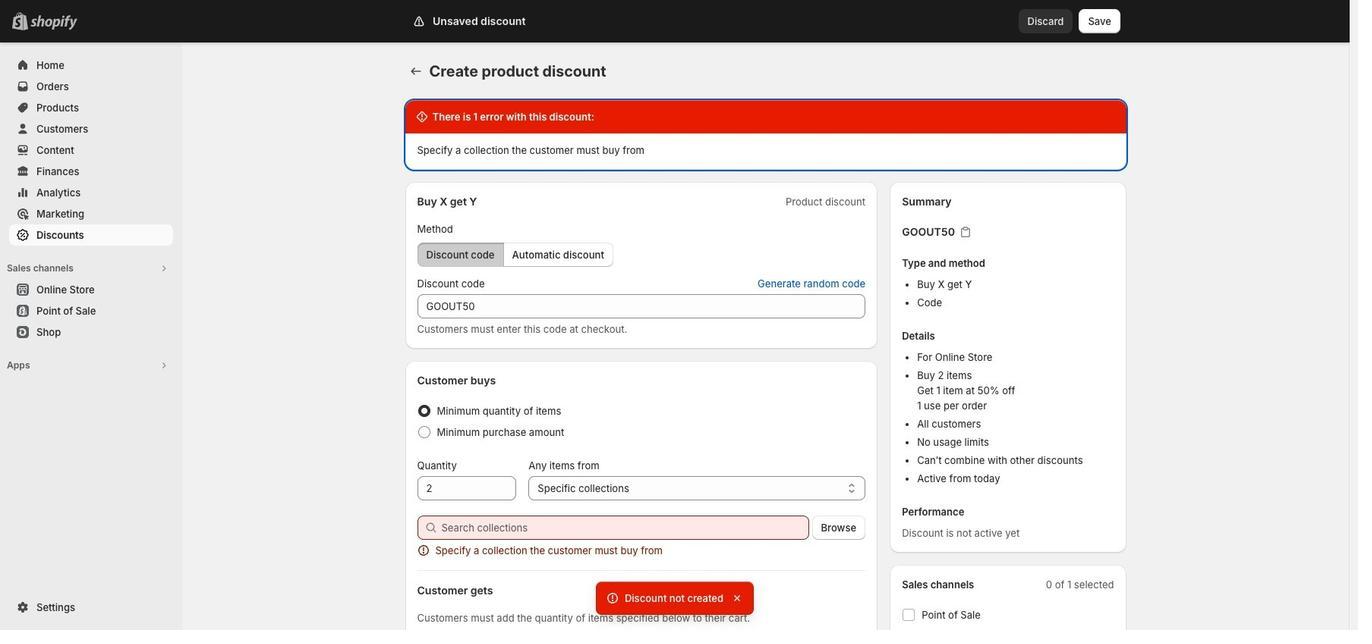 Task type: vqa. For each thing, say whether or not it's contained in the screenshot.
Search countries text box at the bottom of page
no



Task type: locate. For each thing, give the bounding box(es) containing it.
Search collections text field
[[441, 516, 809, 541]]

None text field
[[417, 477, 516, 501]]

shopify image
[[30, 15, 77, 30]]

None text field
[[417, 295, 866, 319]]



